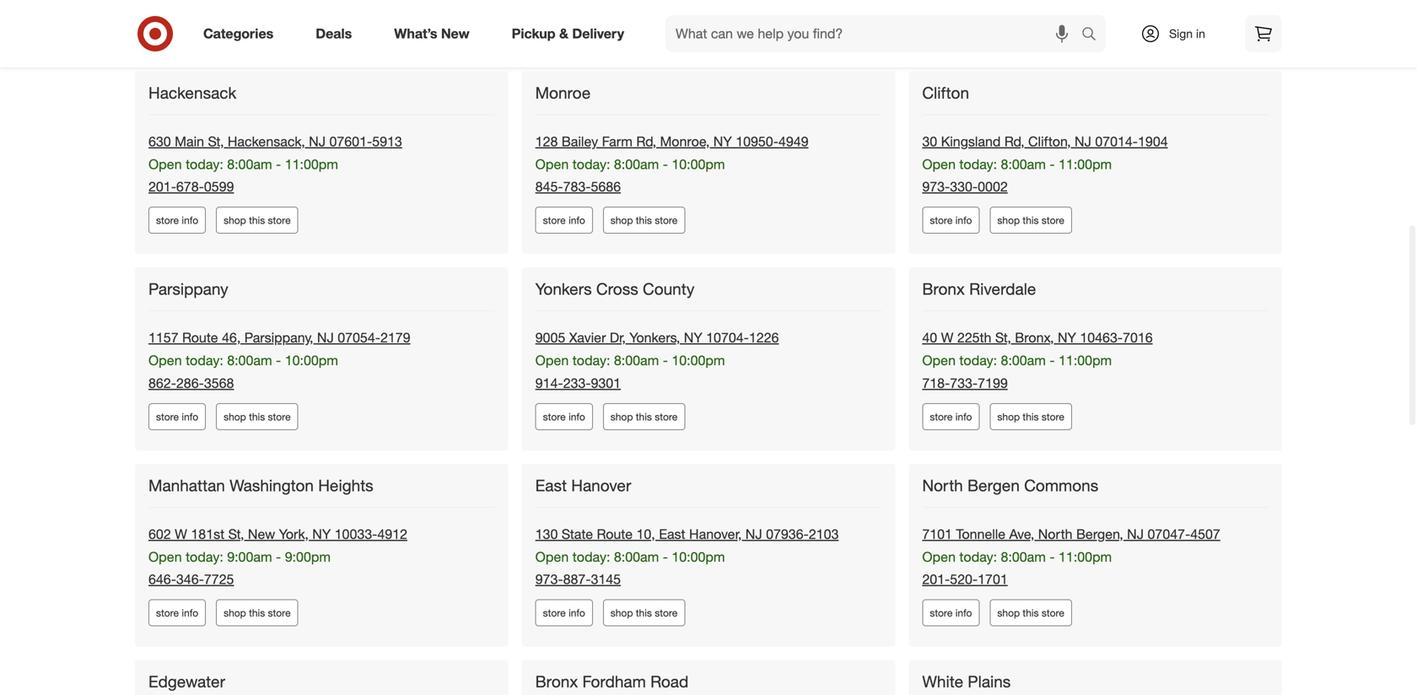 Task type: describe. For each thing, give the bounding box(es) containing it.
7016
[[1123, 330, 1153, 346]]

shop this store button for north bergen commons
[[990, 599, 1072, 626]]

store down 130 state route 10, east hanover, nj 07936-2103 open today: 8:00am - 10:00pm 973-887-3145
[[655, 606, 678, 619]]

york,
[[279, 526, 309, 542]]

10:00pm inside 9005 xavier dr, yonkers, ny 10704-1226 open today: 8:00am - 10:00pm 914-233-9301
[[672, 352, 725, 369]]

search
[[1074, 27, 1114, 44]]

state
[[562, 526, 593, 542]]

open inside the 602 w 181st st, new york, ny 10033-4912 open today: 9:00am - 9:00pm 646-346-7725
[[148, 549, 182, 565]]

10704-
[[706, 330, 749, 346]]

shop for parsippany
[[224, 410, 246, 423]]

store info for yonkers cross county
[[543, 410, 585, 423]]

store down 862-
[[156, 410, 179, 423]]

46,
[[222, 330, 241, 346]]

7199
[[978, 375, 1008, 391]]

7101 tonnelle ave, north bergen, nj 07047-4507 open today: 8:00am - 11:00pm 201-520-1701
[[922, 526, 1220, 588]]

store down 887-
[[543, 606, 566, 619]]

10,
[[636, 526, 655, 542]]

shop this store for parsippany
[[224, 410, 291, 423]]

862-286-3568 link
[[148, 375, 234, 391]]

862-
[[148, 375, 176, 391]]

10033-
[[335, 526, 377, 542]]

store down 520-
[[930, 606, 953, 619]]

- inside 30 kingsland rd, clifton, nj 07014-1904 open today: 8:00am - 11:00pm 973-330-0002
[[1050, 156, 1055, 172]]

store info for monroe
[[543, 214, 585, 227]]

10:00pm inside 130 state route 10, east hanover, nj 07936-2103 open today: 8:00am - 10:00pm 973-887-3145
[[672, 549, 725, 565]]

store down the 602 w 181st st, new york, ny 10033-4912 open today: 9:00am - 9:00pm 646-346-7725
[[268, 606, 291, 619]]

nj inside 130 state route 10, east hanover, nj 07936-2103 open today: 8:00am - 10:00pm 973-887-3145
[[745, 526, 762, 542]]

yonkers cross county
[[535, 279, 695, 299]]

white plains
[[922, 672, 1011, 691]]

3145
[[591, 571, 621, 588]]

store info link for manhattan washington heights
[[148, 599, 206, 626]]

shop this store for hackensack
[[224, 214, 291, 227]]

9005
[[535, 330, 565, 346]]

yonkers
[[535, 279, 592, 299]]

this for east hanover
[[636, 606, 652, 619]]

county
[[643, 279, 695, 299]]

nj inside 7101 tonnelle ave, north bergen, nj 07047-4507 open today: 8:00am - 11:00pm 201-520-1701
[[1127, 526, 1144, 542]]

this for parsippany
[[249, 410, 265, 423]]

bergen
[[968, 476, 1020, 495]]

info for yonkers cross county
[[569, 410, 585, 423]]

1157
[[148, 330, 178, 346]]

this for yonkers cross county
[[636, 410, 652, 423]]

north bergen commons
[[922, 476, 1098, 495]]

store down '630 main st, hackensack, nj 07601-5913 open today: 8:00am - 11:00pm 201-678-0599'
[[268, 214, 291, 227]]

5686
[[591, 179, 621, 195]]

733-
[[950, 375, 978, 391]]

ny inside 40 w 225th st, bronx, ny 10463-7016 open today: 8:00am - 11:00pm 718-733-7199
[[1058, 330, 1076, 346]]

store down 30 kingsland rd, clifton, nj 07014-1904 open today: 8:00am - 11:00pm 973-330-0002
[[1042, 214, 1065, 227]]

farm
[[602, 133, 633, 150]]

open inside 128 bailey farm rd, monroe, ny 10950-4949 open today: 8:00am - 10:00pm 845-783-5686
[[535, 156, 569, 172]]

shop this store button for yonkers cross county
[[603, 403, 685, 430]]

parsippany,
[[244, 330, 313, 346]]

east inside 130 state route 10, east hanover, nj 07936-2103 open today: 8:00am - 10:00pm 973-887-3145
[[659, 526, 685, 542]]

store info link for yonkers cross county
[[535, 403, 593, 430]]

today: inside 7101 tonnelle ave, north bergen, nj 07047-4507 open today: 8:00am - 11:00pm 201-520-1701
[[959, 549, 997, 565]]

cross
[[596, 279, 638, 299]]

today: inside 130 state route 10, east hanover, nj 07936-2103 open today: 8:00am - 10:00pm 973-887-3145
[[573, 549, 610, 565]]

parsippany link
[[148, 279, 232, 299]]

7725
[[204, 571, 234, 588]]

store info for hackensack
[[156, 214, 198, 227]]

8:00am inside 128 bailey farm rd, monroe, ny 10950-4949 open today: 8:00am - 10:00pm 845-783-5686
[[614, 156, 659, 172]]

nj for hackensack
[[309, 133, 326, 150]]

bergen,
[[1076, 526, 1123, 542]]

categories
[[203, 25, 273, 42]]

white
[[922, 672, 963, 691]]

yonkers,
[[629, 330, 680, 346]]

shop this store for yonkers cross county
[[611, 410, 678, 423]]

shop this store button for hackensack
[[216, 207, 298, 234]]

07054-
[[338, 330, 380, 346]]

parsippany
[[148, 279, 228, 299]]

store down 9005 xavier dr, yonkers, ny 10704-1226 open today: 8:00am - 10:00pm 914-233-9301
[[655, 410, 678, 423]]

130 state route 10, east hanover, nj 07936-2103 link
[[535, 526, 839, 542]]

845-783-5686 link
[[535, 179, 621, 195]]

914-233-9301 link
[[535, 375, 621, 391]]

602
[[148, 526, 171, 542]]

store info for east hanover
[[543, 606, 585, 619]]

info for clifton
[[956, 214, 972, 227]]

heights
[[318, 476, 373, 495]]

- inside 128 bailey farm rd, monroe, ny 10950-4949 open today: 8:00am - 10:00pm 845-783-5686
[[663, 156, 668, 172]]

11:00pm inside 40 w 225th st, bronx, ny 10463-7016 open today: 8:00am - 11:00pm 718-733-7199
[[1059, 352, 1112, 369]]

monroe,
[[660, 133, 710, 150]]

9005 xavier dr, yonkers, ny 10704-1226 link
[[535, 330, 779, 346]]

today: inside 30 kingsland rd, clifton, nj 07014-1904 open today: 8:00am - 11:00pm 973-330-0002
[[959, 156, 997, 172]]

bronx for bronx fordham road
[[535, 672, 578, 691]]

road
[[650, 672, 688, 691]]

8:00am inside 1157 route 46, parsippany, nj 07054-2179 open today: 8:00am - 10:00pm 862-286-3568
[[227, 352, 272, 369]]

8:00am inside '630 main st, hackensack, nj 07601-5913 open today: 8:00am - 11:00pm 201-678-0599'
[[227, 156, 272, 172]]

0002
[[978, 179, 1008, 195]]

open inside 9005 xavier dr, yonkers, ny 10704-1226 open today: 8:00am - 10:00pm 914-233-9301
[[535, 352, 569, 369]]

7101 tonnelle ave, north bergen, nj 07047-4507 link
[[922, 526, 1220, 542]]

rd, inside 30 kingsland rd, clifton, nj 07014-1904 open today: 8:00am - 11:00pm 973-330-0002
[[1004, 133, 1024, 150]]

nj for clifton
[[1075, 133, 1091, 150]]

this for manhattan washington heights
[[249, 606, 265, 619]]

info for bronx riverdale
[[956, 410, 972, 423]]

xavier
[[569, 330, 606, 346]]

646-
[[148, 571, 176, 588]]

hanover
[[571, 476, 631, 495]]

- inside 9005 xavier dr, yonkers, ny 10704-1226 open today: 8:00am - 10:00pm 914-233-9301
[[663, 352, 668, 369]]

30 kingsland rd, clifton, nj 07014-1904 open today: 8:00am - 11:00pm 973-330-0002
[[922, 133, 1168, 195]]

10950-
[[736, 133, 779, 150]]

hackensack,
[[228, 133, 305, 150]]

rd, inside 128 bailey farm rd, monroe, ny 10950-4949 open today: 8:00am - 10:00pm 845-783-5686
[[636, 133, 656, 150]]

9:00am
[[227, 549, 272, 565]]

store info link for clifton
[[922, 207, 980, 234]]

store down 1157 route 46, parsippany, nj 07054-2179 open today: 8:00am - 10:00pm 862-286-3568
[[268, 410, 291, 423]]

- inside 7101 tonnelle ave, north bergen, nj 07047-4507 open today: 8:00am - 11:00pm 201-520-1701
[[1050, 549, 1055, 565]]

630 main st, hackensack, nj 07601-5913 open today: 8:00am - 11:00pm 201-678-0599
[[148, 133, 402, 195]]

north inside 7101 tonnelle ave, north bergen, nj 07047-4507 open today: 8:00am - 11:00pm 201-520-1701
[[1038, 526, 1073, 542]]

40 w 225th st, bronx, ny 10463-7016 open today: 8:00am - 11:00pm 718-733-7199
[[922, 330, 1153, 391]]

store info for parsippany
[[156, 410, 198, 423]]

open inside 7101 tonnelle ave, north bergen, nj 07047-4507 open today: 8:00am - 11:00pm 201-520-1701
[[922, 549, 956, 565]]

open inside 30 kingsland rd, clifton, nj 07014-1904 open today: 8:00am - 11:00pm 973-330-0002
[[922, 156, 956, 172]]

225th
[[957, 330, 992, 346]]

store down '718-'
[[930, 410, 953, 423]]

1157 route 46, parsippany, nj 07054-2179 open today: 8:00am - 10:00pm 862-286-3568
[[148, 330, 410, 391]]

10:00pm inside 128 bailey farm rd, monroe, ny 10950-4949 open today: 8:00am - 10:00pm 845-783-5686
[[672, 156, 725, 172]]

store down 646-
[[156, 606, 179, 619]]

this for hackensack
[[249, 214, 265, 227]]

store info link for bronx riverdale
[[922, 403, 980, 430]]

store down 128 bailey farm rd, monroe, ny 10950-4949 open today: 8:00am - 10:00pm 845-783-5686
[[655, 214, 678, 227]]

this for clifton
[[1023, 214, 1039, 227]]

shop this store button for manhattan washington heights
[[216, 599, 298, 626]]

info for east hanover
[[569, 606, 585, 619]]

- inside 1157 route 46, parsippany, nj 07054-2179 open today: 8:00am - 10:00pm 862-286-3568
[[276, 352, 281, 369]]

this for bronx riverdale
[[1023, 410, 1039, 423]]

1226
[[749, 330, 779, 346]]

40
[[922, 330, 937, 346]]

store down the 914-
[[543, 410, 566, 423]]

deals
[[316, 25, 352, 42]]

973- inside 30 kingsland rd, clifton, nj 07014-1904 open today: 8:00am - 11:00pm 973-330-0002
[[922, 179, 950, 195]]

store info link for east hanover
[[535, 599, 593, 626]]

130
[[535, 526, 558, 542]]

07601-
[[329, 133, 372, 150]]

open inside 40 w 225th st, bronx, ny 10463-7016 open today: 8:00am - 11:00pm 718-733-7199
[[922, 352, 956, 369]]

8:00am inside 130 state route 10, east hanover, nj 07936-2103 open today: 8:00am - 10:00pm 973-887-3145
[[614, 549, 659, 565]]

7101
[[922, 526, 952, 542]]

11:00pm inside 30 kingsland rd, clifton, nj 07014-1904 open today: 8:00am - 11:00pm 973-330-0002
[[1059, 156, 1112, 172]]

today: inside 9005 xavier dr, yonkers, ny 10704-1226 open today: 8:00am - 10:00pm 914-233-9301
[[573, 352, 610, 369]]

shop this store for manhattan washington heights
[[224, 606, 291, 619]]

today: inside 128 bailey farm rd, monroe, ny 10950-4949 open today: 8:00am - 10:00pm 845-783-5686
[[573, 156, 610, 172]]

973-887-3145 link
[[535, 571, 621, 588]]

128 bailey farm rd, monroe, ny 10950-4949 open today: 8:00am - 10:00pm 845-783-5686
[[535, 133, 809, 195]]

commons
[[1024, 476, 1098, 495]]

1701
[[978, 571, 1008, 588]]

bronx fordham road link
[[535, 672, 692, 692]]

store info link for parsippany
[[148, 403, 206, 430]]

clifton link
[[922, 83, 973, 103]]

edgewater
[[148, 672, 225, 691]]

845-
[[535, 179, 563, 195]]

what's
[[394, 25, 437, 42]]

categories link
[[189, 15, 295, 52]]

3568
[[204, 375, 234, 391]]

store info for manhattan washington heights
[[156, 606, 198, 619]]

8:00am inside 7101 tonnelle ave, north bergen, nj 07047-4507 open today: 8:00am - 11:00pm 201-520-1701
[[1001, 549, 1046, 565]]

201-520-1701 link
[[922, 571, 1008, 588]]

07936-
[[766, 526, 809, 542]]

bronx,
[[1015, 330, 1054, 346]]

this for monroe
[[636, 214, 652, 227]]



Task type: vqa. For each thing, say whether or not it's contained in the screenshot.
Ny in 40 W 225th St, Bronx, NY 10463-7016 Open today: 8:00am - 11:00pm 718-733-7199
yes



Task type: locate. For each thing, give the bounding box(es) containing it.
sponsored
[[1232, 41, 1282, 53]]

open inside '630 main st, hackensack, nj 07601-5913 open today: 8:00am - 11:00pm 201-678-0599'
[[148, 156, 182, 172]]

2103
[[809, 526, 839, 542]]

1 horizontal spatial w
[[941, 330, 954, 346]]

0 horizontal spatial north
[[922, 476, 963, 495]]

0 vertical spatial w
[[941, 330, 954, 346]]

open down 9005
[[535, 352, 569, 369]]

store info link down 330-
[[922, 207, 980, 234]]

- down 9005 xavier dr, yonkers, ny 10704-1226 link
[[663, 352, 668, 369]]

store down "845-"
[[543, 214, 566, 227]]

1 horizontal spatial rd,
[[1004, 133, 1024, 150]]

today: up the 973-887-3145 link
[[573, 549, 610, 565]]

monroe link
[[535, 83, 594, 103]]

shop this store button down 7725
[[216, 599, 298, 626]]

store info down 887-
[[543, 606, 585, 619]]

monroe
[[535, 83, 591, 102]]

white plains link
[[922, 672, 1014, 692]]

this down '630 main st, hackensack, nj 07601-5913 open today: 8:00am - 11:00pm 201-678-0599'
[[249, 214, 265, 227]]

8:00am
[[227, 156, 272, 172], [614, 156, 659, 172], [1001, 156, 1046, 172], [227, 352, 272, 369], [614, 352, 659, 369], [1001, 352, 1046, 369], [614, 549, 659, 565], [1001, 549, 1046, 565]]

0 horizontal spatial new
[[248, 526, 275, 542]]

st, right 'main'
[[208, 133, 224, 150]]

store info link down 286-
[[148, 403, 206, 430]]

0 horizontal spatial w
[[175, 526, 187, 542]]

- inside '630 main st, hackensack, nj 07601-5913 open today: 8:00am - 11:00pm 201-678-0599'
[[276, 156, 281, 172]]

bronx
[[922, 279, 965, 299], [535, 672, 578, 691]]

open inside 1157 route 46, parsippany, nj 07054-2179 open today: 8:00am - 10:00pm 862-286-3568
[[148, 352, 182, 369]]

nj inside 30 kingsland rd, clifton, nj 07014-1904 open today: 8:00am - 11:00pm 973-330-0002
[[1075, 133, 1091, 150]]

open
[[148, 156, 182, 172], [535, 156, 569, 172], [922, 156, 956, 172], [148, 352, 182, 369], [535, 352, 569, 369], [922, 352, 956, 369], [148, 549, 182, 565], [535, 549, 569, 565], [922, 549, 956, 565]]

what's new link
[[380, 15, 491, 52]]

this down 9005 xavier dr, yonkers, ny 10704-1226 open today: 8:00am - 10:00pm 914-233-9301
[[636, 410, 652, 423]]

1 horizontal spatial 201-
[[922, 571, 950, 588]]

bronx left fordham
[[535, 672, 578, 691]]

2 vertical spatial st,
[[228, 526, 244, 542]]

8:00am down 46,
[[227, 352, 272, 369]]

open down 630
[[148, 156, 182, 172]]

1 horizontal spatial north
[[1038, 526, 1073, 542]]

shop this store button down 0599
[[216, 207, 298, 234]]

info for monroe
[[569, 214, 585, 227]]

1 vertical spatial bronx
[[535, 672, 578, 691]]

store down 40 w 225th st, bronx, ny 10463-7016 open today: 8:00am - 11:00pm 718-733-7199
[[1042, 410, 1065, 423]]

- down the 602 w 181st st, new york, ny 10033-4912 'link' on the left of the page
[[276, 549, 281, 565]]

4949
[[779, 133, 809, 150]]

manhattan washington heights link
[[148, 476, 377, 496]]

this
[[249, 214, 265, 227], [636, 214, 652, 227], [1023, 214, 1039, 227], [249, 410, 265, 423], [636, 410, 652, 423], [1023, 410, 1039, 423], [249, 606, 265, 619], [636, 606, 652, 619], [1023, 606, 1039, 619]]

shop this store down 9301
[[611, 410, 678, 423]]

0 vertical spatial north
[[922, 476, 963, 495]]

today: inside 40 w 225th st, bronx, ny 10463-7016 open today: 8:00am - 11:00pm 718-733-7199
[[959, 352, 997, 369]]

this down 130 state route 10, east hanover, nj 07936-2103 open today: 8:00am - 10:00pm 973-887-3145
[[636, 606, 652, 619]]

0 horizontal spatial 201-
[[148, 179, 176, 195]]

233-
[[563, 375, 591, 391]]

8:00am down 30 kingsland rd, clifton, nj 07014-1904 link
[[1001, 156, 1046, 172]]

- inside 40 w 225th st, bronx, ny 10463-7016 open today: 8:00am - 11:00pm 718-733-7199
[[1050, 352, 1055, 369]]

0 horizontal spatial bronx
[[535, 672, 578, 691]]

11:00pm down 630 main st, hackensack, nj 07601-5913 link
[[285, 156, 338, 172]]

bailey
[[562, 133, 598, 150]]

st, for manhattan washington heights
[[228, 526, 244, 542]]

1 rd, from the left
[[636, 133, 656, 150]]

shop this store for clifton
[[997, 214, 1065, 227]]

new right what's at the left of page
[[441, 25, 470, 42]]

store info link for north bergen commons
[[922, 599, 980, 626]]

new
[[441, 25, 470, 42], [248, 526, 275, 542]]

1 horizontal spatial new
[[441, 25, 470, 42]]

10:00pm down '10704-'
[[672, 352, 725, 369]]

2 horizontal spatial st,
[[995, 330, 1011, 346]]

open inside 130 state route 10, east hanover, nj 07936-2103 open today: 8:00am - 10:00pm 973-887-3145
[[535, 549, 569, 565]]

open down 30
[[922, 156, 956, 172]]

973-
[[922, 179, 950, 195], [535, 571, 563, 588]]

0 vertical spatial new
[[441, 25, 470, 42]]

rd, left clifton,
[[1004, 133, 1024, 150]]

0 horizontal spatial east
[[535, 476, 567, 495]]

store info link down 887-
[[535, 599, 593, 626]]

nj right clifton,
[[1075, 133, 1091, 150]]

What can we help you find? suggestions appear below search field
[[666, 15, 1086, 52]]

- down 630 main st, hackensack, nj 07601-5913 link
[[276, 156, 281, 172]]

0 vertical spatial 201-
[[148, 179, 176, 195]]

delivery
[[572, 25, 624, 42]]

8:00am inside 9005 xavier dr, yonkers, ny 10704-1226 open today: 8:00am - 10:00pm 914-233-9301
[[614, 352, 659, 369]]

ny right 'bronx,'
[[1058, 330, 1076, 346]]

info down 346-
[[182, 606, 198, 619]]

store down 678-
[[156, 214, 179, 227]]

open up "845-"
[[535, 156, 569, 172]]

1 vertical spatial w
[[175, 526, 187, 542]]

07014-
[[1095, 133, 1138, 150]]

info down 733-
[[956, 410, 972, 423]]

store info link for hackensack
[[148, 207, 206, 234]]

973- inside 130 state route 10, east hanover, nj 07936-2103 open today: 8:00am - 10:00pm 973-887-3145
[[535, 571, 563, 588]]

1 vertical spatial 973-
[[535, 571, 563, 588]]

1 horizontal spatial st,
[[228, 526, 244, 542]]

store info link down 678-
[[148, 207, 206, 234]]

783-
[[563, 179, 591, 195]]

today: down tonnelle
[[959, 549, 997, 565]]

open up '718-'
[[922, 352, 956, 369]]

shop this store button for parsippany
[[216, 403, 298, 430]]

w for manhattan
[[175, 526, 187, 542]]

330-
[[950, 179, 978, 195]]

887-
[[563, 571, 591, 588]]

info for parsippany
[[182, 410, 198, 423]]

today: down 225th
[[959, 352, 997, 369]]

st, inside '630 main st, hackensack, nj 07601-5913 open today: 8:00am - 11:00pm 201-678-0599'
[[208, 133, 224, 150]]

this for north bergen commons
[[1023, 606, 1039, 619]]

shop this store for east hanover
[[611, 606, 678, 619]]

201- inside '630 main st, hackensack, nj 07601-5913 open today: 8:00am - 11:00pm 201-678-0599'
[[148, 179, 176, 195]]

shop for north bergen commons
[[997, 606, 1020, 619]]

plains
[[968, 672, 1011, 691]]

north
[[922, 476, 963, 495], [1038, 526, 1073, 542]]

sign in
[[1169, 26, 1205, 41]]

shop for east hanover
[[611, 606, 633, 619]]

ny inside 128 bailey farm rd, monroe, ny 10950-4949 open today: 8:00am - 10:00pm 845-783-5686
[[713, 133, 732, 150]]

today: down bailey
[[573, 156, 610, 172]]

bronx up 40
[[922, 279, 965, 299]]

st, right 225th
[[995, 330, 1011, 346]]

st, inside 40 w 225th st, bronx, ny 10463-7016 open today: 8:00am - 11:00pm 718-733-7199
[[995, 330, 1011, 346]]

0 vertical spatial 973-
[[922, 179, 950, 195]]

info for manhattan washington heights
[[182, 606, 198, 619]]

shop this store button down 1701
[[990, 599, 1072, 626]]

shop down 7725
[[224, 606, 246, 619]]

hanover,
[[689, 526, 742, 542]]

store down 330-
[[930, 214, 953, 227]]

dr,
[[610, 330, 626, 346]]

1 vertical spatial new
[[248, 526, 275, 542]]

bronx riverdale
[[922, 279, 1036, 299]]

shop this store down 3568
[[224, 410, 291, 423]]

open down 1157
[[148, 352, 182, 369]]

nj left '07047-'
[[1127, 526, 1144, 542]]

st, inside the 602 w 181st st, new york, ny 10033-4912 open today: 9:00am - 9:00pm 646-346-7725
[[228, 526, 244, 542]]

1 vertical spatial north
[[1038, 526, 1073, 542]]

hackensack
[[148, 83, 236, 102]]

shop this store button for bronx riverdale
[[990, 403, 1072, 430]]

9:00pm
[[285, 549, 331, 565]]

shop this store down 7725
[[224, 606, 291, 619]]

info down 678-
[[182, 214, 198, 227]]

520-
[[950, 571, 978, 588]]

w right 40
[[941, 330, 954, 346]]

10463-
[[1080, 330, 1123, 346]]

130 state route 10, east hanover, nj 07936-2103 open today: 8:00am - 10:00pm 973-887-3145
[[535, 526, 839, 588]]

shop for manhattan washington heights
[[224, 606, 246, 619]]

hackensack link
[[148, 83, 240, 103]]

- down 130 state route 10, east hanover, nj 07936-2103 link
[[663, 549, 668, 565]]

678-
[[176, 179, 204, 195]]

201- down 7101
[[922, 571, 950, 588]]

store info link down 520-
[[922, 599, 980, 626]]

w
[[941, 330, 954, 346], [175, 526, 187, 542]]

today: inside '630 main st, hackensack, nj 07601-5913 open today: 8:00am - 11:00pm 201-678-0599'
[[186, 156, 223, 172]]

8:00am down hackensack,
[[227, 156, 272, 172]]

346-
[[176, 571, 204, 588]]

10:00pm down 130 state route 10, east hanover, nj 07936-2103 link
[[672, 549, 725, 565]]

30 kingsland rd, clifton, nj 07014-1904 link
[[922, 133, 1168, 150]]

w inside 40 w 225th st, bronx, ny 10463-7016 open today: 8:00am - 11:00pm 718-733-7199
[[941, 330, 954, 346]]

sign in link
[[1126, 15, 1232, 52]]

11:00pm inside '630 main st, hackensack, nj 07601-5913 open today: 8:00am - 11:00pm 201-678-0599'
[[285, 156, 338, 172]]

0 horizontal spatial rd,
[[636, 133, 656, 150]]

new inside the 602 w 181st st, new york, ny 10033-4912 open today: 9:00am - 9:00pm 646-346-7725
[[248, 526, 275, 542]]

973- down 30
[[922, 179, 950, 195]]

1 vertical spatial 201-
[[922, 571, 950, 588]]

shop down 0002 at right top
[[997, 214, 1020, 227]]

1 vertical spatial east
[[659, 526, 685, 542]]

store info for north bergen commons
[[930, 606, 972, 619]]

store info for bronx riverdale
[[930, 410, 972, 423]]

east right 10,
[[659, 526, 685, 542]]

shop this store down "7199"
[[997, 410, 1065, 423]]

shop this store button down "7199"
[[990, 403, 1072, 430]]

602 w 181st st, new york, ny 10033-4912 open today: 9:00am - 9:00pm 646-346-7725
[[148, 526, 407, 588]]

9301
[[591, 375, 621, 391]]

store info link down 346-
[[148, 599, 206, 626]]

edgewater link
[[148, 672, 229, 692]]

clifton
[[922, 83, 969, 102]]

shop for yonkers cross county
[[611, 410, 633, 423]]

shop for monroe
[[611, 214, 633, 227]]

sign
[[1169, 26, 1193, 41]]

ny inside the 602 w 181st st, new york, ny 10033-4912 open today: 9:00am - 9:00pm 646-346-7725
[[312, 526, 331, 542]]

store info link for monroe
[[535, 207, 593, 234]]

info down 233-
[[569, 410, 585, 423]]

- down "parsippany,"
[[276, 352, 281, 369]]

st, for bronx riverdale
[[995, 330, 1011, 346]]

shop this store for north bergen commons
[[997, 606, 1065, 619]]

nj left the 07601-
[[309, 133, 326, 150]]

store info for clifton
[[930, 214, 972, 227]]

shop down 9301
[[611, 410, 633, 423]]

advertisement region
[[135, 0, 1282, 40]]

shop this store for bronx riverdale
[[997, 410, 1065, 423]]

east inside "east hanover" "link"
[[535, 476, 567, 495]]

8:00am down the ave,
[[1001, 549, 1046, 565]]

0 vertical spatial bronx
[[922, 279, 965, 299]]

10:00pm inside 1157 route 46, parsippany, nj 07054-2179 open today: 8:00am - 10:00pm 862-286-3568
[[285, 352, 338, 369]]

&
[[559, 25, 569, 42]]

914-
[[535, 375, 563, 391]]

store info link down 733-
[[922, 403, 980, 430]]

0599
[[204, 179, 234, 195]]

rd,
[[636, 133, 656, 150], [1004, 133, 1024, 150]]

1 horizontal spatial east
[[659, 526, 685, 542]]

shop this store button for monroe
[[603, 207, 685, 234]]

shop for clifton
[[997, 214, 1020, 227]]

today:
[[186, 156, 223, 172], [573, 156, 610, 172], [959, 156, 997, 172], [186, 352, 223, 369], [573, 352, 610, 369], [959, 352, 997, 369], [186, 549, 223, 565], [573, 549, 610, 565], [959, 549, 997, 565]]

- inside 130 state route 10, east hanover, nj 07936-2103 open today: 8:00am - 10:00pm 973-887-3145
[[663, 549, 668, 565]]

washington
[[230, 476, 314, 495]]

route inside 130 state route 10, east hanover, nj 07936-2103 open today: 8:00am - 10:00pm 973-887-3145
[[597, 526, 633, 542]]

east
[[535, 476, 567, 495], [659, 526, 685, 542]]

- down 7101 tonnelle ave, north bergen, nj 07047-4507 link
[[1050, 549, 1055, 565]]

shop down "7199"
[[997, 410, 1020, 423]]

0 vertical spatial st,
[[208, 133, 224, 150]]

nj for parsippany
[[317, 330, 334, 346]]

8:00am down farm in the left top of the page
[[614, 156, 659, 172]]

pickup
[[512, 25, 556, 42]]

shop down 3145
[[611, 606, 633, 619]]

11:00pm inside 7101 tonnelle ave, north bergen, nj 07047-4507 open today: 8:00am - 11:00pm 201-520-1701
[[1059, 549, 1112, 565]]

- down 40 w 225th st, bronx, ny 10463-7016 link
[[1050, 352, 1055, 369]]

10:00pm down monroe, on the top of page
[[672, 156, 725, 172]]

tonnelle
[[956, 526, 1006, 542]]

shop this store down 1701
[[997, 606, 1065, 619]]

st,
[[208, 133, 224, 150], [995, 330, 1011, 346], [228, 526, 244, 542]]

info down the 783-
[[569, 214, 585, 227]]

128 bailey farm rd, monroe, ny 10950-4949 link
[[535, 133, 809, 150]]

0 horizontal spatial 973-
[[535, 571, 563, 588]]

8:00am inside 30 kingsland rd, clifton, nj 07014-1904 open today: 8:00am - 11:00pm 973-330-0002
[[1001, 156, 1046, 172]]

1 horizontal spatial 973-
[[922, 179, 950, 195]]

ave,
[[1009, 526, 1034, 542]]

shop this store down 3145
[[611, 606, 678, 619]]

main
[[175, 133, 204, 150]]

w for bronx
[[941, 330, 954, 346]]

today: down kingsland
[[959, 156, 997, 172]]

info for north bergen commons
[[956, 606, 972, 619]]

201-678-0599 link
[[148, 179, 234, 195]]

shop
[[224, 214, 246, 227], [611, 214, 633, 227], [997, 214, 1020, 227], [224, 410, 246, 423], [611, 410, 633, 423], [997, 410, 1020, 423], [224, 606, 246, 619], [611, 606, 633, 619], [997, 606, 1020, 619]]

0 vertical spatial route
[[182, 330, 218, 346]]

store info down the 783-
[[543, 214, 585, 227]]

shop down 1701
[[997, 606, 1020, 619]]

shop this store for monroe
[[611, 214, 678, 227]]

2 rd, from the left
[[1004, 133, 1024, 150]]

630 main st, hackensack, nj 07601-5913 link
[[148, 133, 402, 150]]

- inside the 602 w 181st st, new york, ny 10033-4912 open today: 9:00am - 9:00pm 646-346-7725
[[276, 549, 281, 565]]

shop this store button for clifton
[[990, 207, 1072, 234]]

store down 7101 tonnelle ave, north bergen, nj 07047-4507 open today: 8:00am - 11:00pm 201-520-1701
[[1042, 606, 1065, 619]]

manhattan washington heights
[[148, 476, 373, 495]]

1904
[[1138, 133, 1168, 150]]

yonkers cross county link
[[535, 279, 698, 299]]

5913
[[372, 133, 402, 150]]

201-
[[148, 179, 176, 195], [922, 571, 950, 588]]

today: up 862-286-3568 link
[[186, 352, 223, 369]]

open down 7101
[[922, 549, 956, 565]]

1 vertical spatial route
[[597, 526, 633, 542]]

store info link down the 783-
[[535, 207, 593, 234]]

store info link
[[148, 207, 206, 234], [535, 207, 593, 234], [922, 207, 980, 234], [148, 403, 206, 430], [535, 403, 593, 430], [922, 403, 980, 430], [148, 599, 206, 626], [535, 599, 593, 626], [922, 599, 980, 626]]

0 vertical spatial east
[[535, 476, 567, 495]]

st, up 9:00am
[[228, 526, 244, 542]]

ny left '10704-'
[[684, 330, 702, 346]]

w inside the 602 w 181st st, new york, ny 10033-4912 open today: 9:00am - 9:00pm 646-346-7725
[[175, 526, 187, 542]]

0 horizontal spatial st,
[[208, 133, 224, 150]]

north bergen commons link
[[922, 476, 1102, 496]]

riverdale
[[969, 279, 1036, 299]]

clifton,
[[1028, 133, 1071, 150]]

11:00pm down '07014-'
[[1059, 156, 1112, 172]]

-
[[276, 156, 281, 172], [663, 156, 668, 172], [1050, 156, 1055, 172], [276, 352, 281, 369], [663, 352, 668, 369], [1050, 352, 1055, 369], [276, 549, 281, 565], [663, 549, 668, 565], [1050, 549, 1055, 565]]

0 horizontal spatial route
[[182, 330, 218, 346]]

1 horizontal spatial bronx
[[922, 279, 965, 299]]

40 w 225th st, bronx, ny 10463-7016 link
[[922, 330, 1153, 346]]

1 vertical spatial st,
[[995, 330, 1011, 346]]

ny left 10950- at the top of the page
[[713, 133, 732, 150]]

store info down 233-
[[543, 410, 585, 423]]

info for hackensack
[[182, 214, 198, 227]]

shop for hackensack
[[224, 214, 246, 227]]

bronx for bronx riverdale
[[922, 279, 965, 299]]

rd, right farm in the left top of the page
[[636, 133, 656, 150]]

info down 887-
[[569, 606, 585, 619]]

this down 1157 route 46, parsippany, nj 07054-2179 open today: 8:00am - 10:00pm 862-286-3568
[[249, 410, 265, 423]]

route inside 1157 route 46, parsippany, nj 07054-2179 open today: 8:00am - 10:00pm 862-286-3568
[[182, 330, 218, 346]]

1 horizontal spatial route
[[597, 526, 633, 542]]

this down 30 kingsland rd, clifton, nj 07014-1904 open today: 8:00am - 11:00pm 973-330-0002
[[1023, 214, 1039, 227]]

store info down 330-
[[930, 214, 972, 227]]

today: inside 1157 route 46, parsippany, nj 07054-2179 open today: 8:00am - 10:00pm 862-286-3568
[[186, 352, 223, 369]]

ny up '9:00pm'
[[312, 526, 331, 542]]

201- inside 7101 tonnelle ave, north bergen, nj 07047-4507 open today: 8:00am - 11:00pm 201-520-1701
[[922, 571, 950, 588]]

shop this store button for east hanover
[[603, 599, 685, 626]]

nj inside '630 main st, hackensack, nj 07601-5913 open today: 8:00am - 11:00pm 201-678-0599'
[[309, 133, 326, 150]]

store info down 346-
[[156, 606, 198, 619]]

8:00am inside 40 w 225th st, bronx, ny 10463-7016 open today: 8:00am - 11:00pm 718-733-7199
[[1001, 352, 1046, 369]]

this down 40 w 225th st, bronx, ny 10463-7016 open today: 8:00am - 11:00pm 718-733-7199
[[1023, 410, 1039, 423]]

today: inside the 602 w 181st st, new york, ny 10033-4912 open today: 9:00am - 9:00pm 646-346-7725
[[186, 549, 223, 565]]

ny inside 9005 xavier dr, yonkers, ny 10704-1226 open today: 8:00am - 10:00pm 914-233-9301
[[684, 330, 702, 346]]

nj inside 1157 route 46, parsippany, nj 07054-2179 open today: 8:00am - 10:00pm 862-286-3568
[[317, 330, 334, 346]]

store info
[[156, 214, 198, 227], [543, 214, 585, 227], [930, 214, 972, 227], [156, 410, 198, 423], [543, 410, 585, 423], [930, 410, 972, 423], [156, 606, 198, 619], [543, 606, 585, 619], [930, 606, 972, 619]]

shop this store button
[[216, 207, 298, 234], [603, 207, 685, 234], [990, 207, 1072, 234], [216, 403, 298, 430], [603, 403, 685, 430], [990, 403, 1072, 430], [216, 599, 298, 626], [603, 599, 685, 626], [990, 599, 1072, 626]]

shop for bronx riverdale
[[997, 410, 1020, 423]]

info down 330-
[[956, 214, 972, 227]]

- down "128 bailey farm rd, monroe, ny 10950-4949" link
[[663, 156, 668, 172]]



